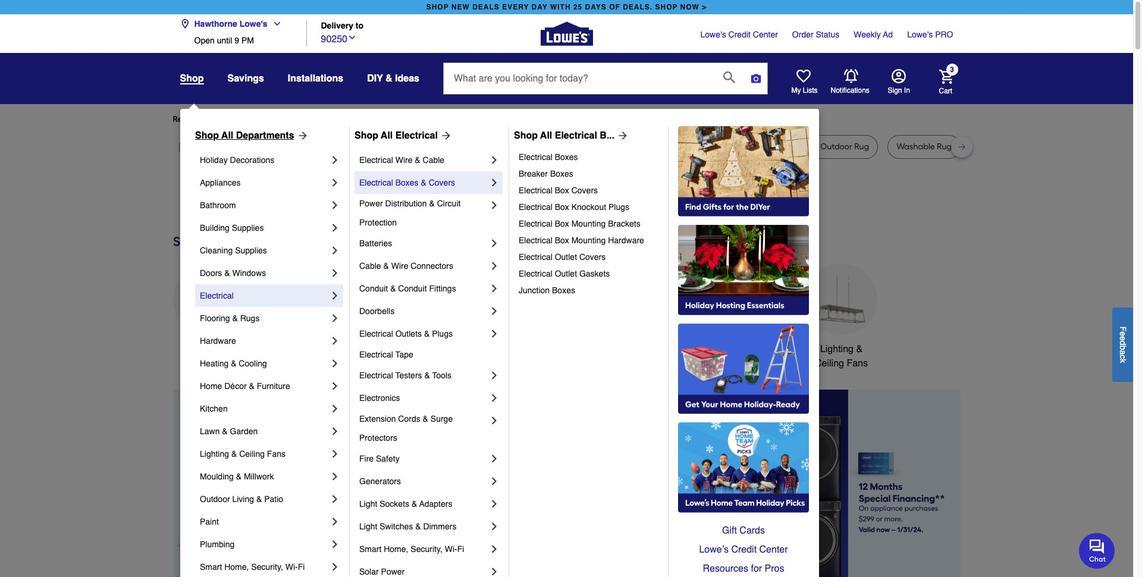 Task type: describe. For each thing, give the bounding box(es) containing it.
flooring & rugs
[[200, 314, 260, 323]]

power inside power distribution & circuit protection
[[359, 199, 383, 208]]

sign in button
[[888, 69, 910, 95]]

chevron down image inside 90250 button
[[347, 32, 357, 42]]

rug rug
[[245, 142, 277, 152]]

6 rug from the left
[[649, 142, 664, 152]]

adapters
[[419, 499, 452, 509]]

9 rug from the left
[[937, 142, 952, 152]]

in
[[904, 86, 910, 95]]

chevron right image for bathroom link
[[329, 199, 341, 211]]

my lists link
[[792, 69, 818, 95]]

electrical boxes & covers link
[[359, 171, 488, 194]]

patio
[[264, 494, 283, 504]]

1 box from the top
[[555, 186, 569, 195]]

chevron right image for appliances
[[329, 177, 341, 189]]

christmas decorations button
[[354, 264, 425, 371]]

fans inside "lighting & ceiling fans"
[[847, 358, 868, 369]]

diy & ideas
[[367, 73, 419, 84]]

chevron right image for 'lighting & ceiling fans' link
[[329, 448, 341, 460]]

shop for shop all electrical b...
[[514, 130, 538, 141]]

electrical for electrical box covers
[[519, 186, 553, 195]]

recommended searches for you heading
[[173, 114, 961, 126]]

resources for pros
[[703, 563, 784, 574]]

electrical for electrical boxes
[[519, 152, 553, 162]]

credit for lowe's
[[729, 30, 751, 39]]

0 horizontal spatial smart home, security, wi-fi link
[[200, 556, 329, 577]]

bathroom link
[[200, 194, 329, 217]]

building
[[200, 223, 230, 233]]

chevron right image for light sockets & adapters
[[488, 498, 500, 510]]

electrical link
[[200, 284, 329, 307]]

mounting for brackets
[[572, 219, 606, 228]]

outlet for covers
[[555, 252, 577, 262]]

25 days of deals. don't miss deals every day. same-day delivery on in-stock orders placed by 2 p m. image
[[173, 390, 365, 577]]

2 area from the left
[[530, 142, 548, 152]]

lowe's credit center link
[[701, 29, 778, 40]]

gift
[[722, 525, 737, 536]]

fire
[[359, 454, 374, 464]]

lowe's home improvement lists image
[[796, 69, 811, 83]]

lowe's for lowe's pro
[[907, 30, 933, 39]]

chevron right image for cable & wire connectors
[[488, 260, 500, 272]]

electrical box mounting brackets link
[[519, 215, 660, 232]]

0 vertical spatial cable
[[423, 155, 445, 165]]

lowe's inside button
[[240, 19, 268, 29]]

security, for the left smart home, security, wi-fi link
[[251, 562, 283, 572]]

fire safety link
[[359, 447, 488, 470]]

my lists
[[792, 86, 818, 95]]

2 rug from the left
[[245, 142, 260, 152]]

1 conduit from the left
[[359, 284, 388, 293]]

electrical for electrical tape
[[359, 350, 393, 359]]

supplies for cleaning supplies
[[235, 246, 267, 255]]

wi- for the left smart home, security, wi-fi link
[[285, 562, 298, 572]]

sign
[[888, 86, 902, 95]]

outlet for gaskets
[[555, 269, 577, 278]]

lawn & garden
[[200, 427, 258, 436]]

order
[[792, 30, 814, 39]]

7 rug from the left
[[752, 142, 767, 152]]

more
[[305, 114, 324, 124]]

0 vertical spatial wire
[[395, 155, 413, 165]]

lowe's home improvement notification center image
[[844, 69, 858, 83]]

kitchen link
[[200, 397, 329, 420]]

doors & windows link
[[200, 262, 329, 284]]

ceiling inside "lighting & ceiling fans"
[[815, 358, 844, 369]]

lowe's home improvement account image
[[892, 69, 906, 83]]

hawthorne lowe's
[[194, 19, 268, 29]]

chevron right image for electrical wire & cable link
[[488, 154, 500, 166]]

mounting for hardware
[[572, 236, 606, 245]]

2 shop from the left
[[655, 3, 678, 11]]

cleaning supplies link
[[200, 239, 329, 262]]

chevron right image for hardware 'link'
[[329, 335, 341, 347]]

1 shop from the left
[[426, 3, 449, 11]]

lists
[[803, 86, 818, 95]]

electronics link
[[359, 387, 488, 409]]

new
[[452, 3, 470, 11]]

2 horizontal spatial for
[[751, 563, 762, 574]]

roth for area
[[511, 142, 528, 152]]

cleaning
[[200, 246, 233, 255]]

90250 button
[[321, 31, 357, 46]]

lowe's for lowe's credit center
[[701, 30, 726, 39]]

arrow right image for shop all electrical
[[438, 130, 452, 142]]

heating & cooling link
[[200, 352, 329, 375]]

my
[[792, 86, 801, 95]]

search image
[[724, 71, 735, 83]]

cart
[[939, 87, 953, 95]]

4 rug from the left
[[324, 142, 339, 152]]

chevron right image for the outdoor living & patio "link"
[[329, 493, 341, 505]]

0 horizontal spatial smart
[[200, 562, 222, 572]]

5 rug from the left
[[550, 142, 565, 152]]

washable for washable area rug
[[692, 142, 730, 152]]

electrical testers & tools link
[[359, 364, 488, 387]]

shop all electrical b...
[[514, 130, 615, 141]]

electrical tape link
[[359, 345, 500, 364]]

washable area rug
[[692, 142, 767, 152]]

bathroom button
[[625, 264, 696, 356]]

outlets
[[395, 329, 422, 339]]

boxes for junction boxes
[[552, 286, 575, 295]]

electrical box mounting hardware link
[[519, 232, 660, 249]]

christmas
[[368, 344, 411, 355]]

with
[[550, 3, 571, 11]]

shop 25 days of deals by category image
[[173, 231, 961, 251]]

box for brackets
[[555, 219, 569, 228]]

roth for rug
[[630, 142, 647, 152]]

chevron right image for building supplies link at left
[[329, 222, 341, 234]]

smart inside smart home "button"
[[724, 344, 750, 355]]

9
[[235, 36, 239, 45]]

chevron right image for paint
[[329, 516, 341, 528]]

hardware link
[[200, 330, 329, 352]]

kitchen faucets
[[446, 344, 514, 355]]

chevron right image for home décor & furniture
[[329, 380, 341, 392]]

electrical outlet covers link
[[519, 249, 660, 265]]

electrical for electrical box mounting brackets
[[519, 219, 553, 228]]

shop all departments
[[195, 130, 294, 141]]

allen for allen and roth area rug
[[473, 142, 491, 152]]

home décor & furniture link
[[200, 375, 329, 397]]

doorbells link
[[359, 300, 488, 322]]

gaskets
[[579, 269, 610, 278]]

millwork
[[244, 472, 274, 481]]

electrical wire & cable link
[[359, 149, 488, 171]]

to
[[356, 21, 364, 31]]

electrical tape
[[359, 350, 413, 359]]

Search Query text field
[[444, 63, 714, 94]]

electrical for electrical outlets & plugs
[[359, 329, 393, 339]]

0 vertical spatial home,
[[384, 544, 408, 554]]

& inside power distribution & circuit protection
[[429, 199, 435, 208]]

christmas decorations
[[364, 344, 415, 369]]

decorations for christmas
[[364, 358, 415, 369]]

weekly ad
[[854, 30, 893, 39]]

electrical box mounting hardware
[[519, 236, 644, 245]]

electrical boxes & covers
[[359, 178, 455, 187]]

0 horizontal spatial smart home, security, wi-fi
[[200, 562, 305, 572]]

cable & wire connectors
[[359, 261, 453, 271]]

extension
[[359, 414, 396, 424]]

diy & ideas button
[[367, 68, 419, 89]]

order status
[[792, 30, 840, 39]]

up to 30 percent off select major appliances. plus, save up to an extra $750 on major appliances. image
[[384, 390, 961, 577]]

0 horizontal spatial home,
[[224, 562, 249, 572]]

electrical outlet gaskets
[[519, 269, 610, 278]]

electrical box mounting brackets
[[519, 219, 641, 228]]

chevron right image for moulding & millwork link on the left bottom of page
[[329, 471, 341, 483]]

plugs for electrical outlets & plugs
[[432, 329, 453, 339]]

cable & wire connectors link
[[359, 255, 488, 277]]

for for searches
[[269, 114, 279, 124]]

moulding & millwork
[[200, 472, 274, 481]]

batteries link
[[359, 232, 488, 255]]

0 vertical spatial bathroom
[[200, 201, 236, 210]]

chevron right image for electrical boxes & covers
[[488, 177, 500, 189]]

brackets
[[608, 219, 641, 228]]

day
[[532, 3, 548, 11]]

resources for pros link
[[678, 559, 809, 577]]

chevron down image inside hawthorne lowe's button
[[268, 19, 282, 29]]

1 vertical spatial power
[[381, 567, 405, 577]]

protection
[[359, 218, 397, 227]]

rug 5x8
[[188, 142, 218, 152]]

light switches & dimmers
[[359, 522, 457, 531]]

center for lowe's credit center
[[760, 544, 788, 555]]

1 vertical spatial ceiling
[[239, 449, 265, 459]]

sockets
[[380, 499, 409, 509]]

outdoor living & patio link
[[200, 488, 329, 511]]

home inside "button"
[[752, 344, 778, 355]]

for for suggestions
[[374, 114, 385, 124]]

security, for smart home, security, wi-fi link to the right
[[411, 544, 443, 554]]

shop all electrical link
[[355, 129, 452, 143]]

doors
[[200, 268, 222, 278]]

c
[[1119, 354, 1128, 359]]

>
[[702, 3, 707, 11]]

chevron right image for lawn & garden
[[329, 425, 341, 437]]

chevron right image for light switches & dimmers
[[488, 521, 500, 533]]

outdoor
[[200, 494, 230, 504]]

lowe's home improvement cart image
[[939, 69, 953, 84]]

box for hardware
[[555, 236, 569, 245]]

electrical for electrical box mounting hardware
[[519, 236, 553, 245]]

holiday hosting essentials. image
[[678, 225, 809, 315]]

lowe's wishes you and your family a happy hanukkah. image
[[173, 190, 961, 220]]

electrical for electrical outlet covers
[[519, 252, 553, 262]]

lighting inside 'lighting & ceiling fans' link
[[200, 449, 229, 459]]

chevron right image for holiday decorations
[[329, 154, 341, 166]]

2 conduit from the left
[[398, 284, 427, 293]]

plugs for electrical box knockout plugs
[[609, 202, 629, 212]]

8 rug from the left
[[855, 142, 869, 152]]

allen and roth rug
[[592, 142, 664, 152]]

1 vertical spatial home
[[200, 381, 222, 391]]

furniture
[[366, 142, 400, 152]]

chevron right image for the plumbing link
[[329, 538, 341, 550]]



Task type: locate. For each thing, give the bounding box(es) containing it.
you up shop all electrical
[[387, 114, 401, 124]]

0 horizontal spatial shop
[[426, 3, 449, 11]]

savings button
[[228, 68, 264, 89]]

1 light from the top
[[359, 499, 377, 509]]

lowe's inside 'link'
[[907, 30, 933, 39]]

boxes up electrical box covers
[[550, 169, 573, 178]]

arrow right image for shop all electrical b...
[[615, 130, 629, 142]]

1 horizontal spatial shop
[[655, 3, 678, 11]]

0 horizontal spatial washable
[[692, 142, 730, 152]]

kitchen for kitchen
[[200, 404, 228, 414]]

wi- down the plumbing link
[[285, 562, 298, 572]]

living
[[232, 494, 254, 504]]

chevron right image for electrical testers & tools link
[[488, 369, 500, 381]]

you for more suggestions for you
[[387, 114, 401, 124]]

light sockets & adapters
[[359, 499, 452, 509]]

0 vertical spatial outlet
[[555, 252, 577, 262]]

shop up 5x8
[[195, 130, 219, 141]]

lawn
[[200, 427, 220, 436]]

0 vertical spatial wi-
[[445, 544, 457, 554]]

1 vertical spatial chevron down image
[[347, 32, 357, 42]]

electrical boxes link
[[519, 149, 660, 165]]

1 horizontal spatial and
[[612, 142, 628, 152]]

kitchen for kitchen faucets
[[446, 344, 477, 355]]

electrical down electrical box covers
[[519, 202, 553, 212]]

d
[[1119, 341, 1128, 345]]

electrical for electrical boxes & covers
[[359, 178, 393, 187]]

camera image
[[750, 73, 762, 84]]

security, up solar power link
[[411, 544, 443, 554]]

you for recommended searches for you
[[281, 114, 295, 124]]

1 horizontal spatial decorations
[[364, 358, 415, 369]]

electrical down breaker
[[519, 186, 553, 195]]

ceiling
[[815, 358, 844, 369], [239, 449, 265, 459]]

box for plugs
[[555, 202, 569, 212]]

smart home, security, wi-fi down the plumbing link
[[200, 562, 305, 572]]

covers up knockout
[[572, 186, 598, 195]]

hardware inside electrical box mounting hardware link
[[608, 236, 644, 245]]

power up "protection"
[[359, 199, 383, 208]]

hardware down "flooring"
[[200, 336, 236, 346]]

decorations inside holiday decorations link
[[230, 155, 274, 165]]

electrical for electrical testers & tools
[[359, 371, 393, 380]]

box down electrical box covers
[[555, 202, 569, 212]]

washable
[[692, 142, 730, 152], [897, 142, 935, 152]]

2 washable from the left
[[897, 142, 935, 152]]

electrical outlet gaskets link
[[519, 265, 660, 282]]

chevron right image for electrical outlets & plugs
[[488, 328, 500, 340]]

faucets
[[480, 344, 514, 355]]

2 horizontal spatial lowe's
[[907, 30, 933, 39]]

outlet
[[555, 252, 577, 262], [555, 269, 577, 278]]

light for light sockets & adapters
[[359, 499, 377, 509]]

indoor
[[794, 142, 819, 152]]

shop left 'new'
[[426, 3, 449, 11]]

0 horizontal spatial cable
[[359, 261, 381, 271]]

1 area from the left
[[304, 142, 322, 152]]

ideas
[[395, 73, 419, 84]]

kitchen up lawn
[[200, 404, 228, 414]]

switches
[[380, 522, 413, 531]]

1 horizontal spatial plugs
[[609, 202, 629, 212]]

lowe's up pm
[[240, 19, 268, 29]]

0 vertical spatial credit
[[729, 30, 751, 39]]

0 vertical spatial lighting & ceiling fans
[[815, 344, 868, 369]]

0 horizontal spatial ceiling
[[239, 449, 265, 459]]

for left pros
[[751, 563, 762, 574]]

lowe's left pro
[[907, 30, 933, 39]]

open until 9 pm
[[194, 36, 254, 45]]

electrical up electrical outlet covers
[[519, 236, 553, 245]]

decorations inside christmas decorations button
[[364, 358, 415, 369]]

& inside "lighting & ceiling fans"
[[856, 344, 863, 355]]

shop all electrical
[[355, 130, 438, 141]]

1 horizontal spatial security,
[[411, 544, 443, 554]]

shop new deals every day with 25 days of deals. shop now >
[[426, 3, 707, 11]]

0 horizontal spatial security,
[[251, 562, 283, 572]]

boxes up distribution
[[395, 178, 419, 187]]

1 washable from the left
[[692, 142, 730, 152]]

cable down batteries
[[359, 261, 381, 271]]

1 vertical spatial appliances
[[185, 344, 232, 355]]

1 horizontal spatial fans
[[847, 358, 868, 369]]

roth up breaker
[[511, 142, 528, 152]]

lighting & ceiling fans inside 'lighting & ceiling fans' link
[[200, 449, 286, 459]]

electrical box covers link
[[519, 182, 660, 199]]

0 horizontal spatial shop
[[195, 130, 219, 141]]

notifications
[[831, 86, 870, 94]]

lighting & ceiling fans
[[815, 344, 868, 369], [200, 449, 286, 459]]

electrical up desk
[[396, 130, 438, 141]]

until
[[217, 36, 232, 45]]

1 horizontal spatial smart home, security, wi-fi link
[[359, 538, 488, 560]]

electrical
[[396, 130, 438, 141], [555, 130, 597, 141], [519, 152, 553, 162], [359, 155, 393, 165], [359, 178, 393, 187], [519, 186, 553, 195], [519, 202, 553, 212], [519, 219, 553, 228], [519, 236, 553, 245], [519, 252, 553, 262], [519, 269, 553, 278], [200, 291, 234, 300], [359, 329, 393, 339], [359, 350, 393, 359], [359, 371, 393, 380]]

smart home, security, wi-fi link down light switches & dimmers
[[359, 538, 488, 560]]

wire up electrical boxes & covers
[[395, 155, 413, 165]]

shop button
[[180, 73, 204, 84]]

2 horizontal spatial all
[[540, 130, 552, 141]]

0 horizontal spatial decorations
[[230, 155, 274, 165]]

all down recommended searches for you
[[221, 130, 233, 141]]

electrical left tape
[[359, 350, 393, 359]]

appliances
[[200, 178, 241, 187], [185, 344, 232, 355]]

plugs
[[609, 202, 629, 212], [432, 329, 453, 339]]

1 roth from the left
[[511, 142, 528, 152]]

0 vertical spatial chevron down image
[[268, 19, 282, 29]]

e up d
[[1119, 331, 1128, 336]]

heating & cooling
[[200, 359, 267, 368]]

supplies for building supplies
[[232, 223, 264, 233]]

chevron right image for conduit & conduit fittings link
[[488, 283, 500, 295]]

conduit & conduit fittings link
[[359, 277, 488, 300]]

chat invite button image
[[1079, 532, 1116, 569]]

boxes for electrical boxes
[[555, 152, 578, 162]]

covers inside electrical outlet covers link
[[579, 252, 606, 262]]

chevron right image for electrical
[[329, 290, 341, 302]]

1 vertical spatial smart home, security, wi-fi
[[200, 562, 305, 572]]

recommended searches for you
[[173, 114, 295, 124]]

fi up solar power link
[[457, 544, 464, 554]]

box up electrical box knockout plugs
[[555, 186, 569, 195]]

0 horizontal spatial hardware
[[200, 336, 236, 346]]

1 horizontal spatial ceiling
[[815, 358, 844, 369]]

1 mounting from the top
[[572, 219, 606, 228]]

0 vertical spatial home
[[752, 344, 778, 355]]

lowe's
[[240, 19, 268, 29], [701, 30, 726, 39], [907, 30, 933, 39]]

2 roth from the left
[[630, 142, 647, 152]]

0 vertical spatial power
[[359, 199, 383, 208]]

1 vertical spatial cable
[[359, 261, 381, 271]]

electrical up junction
[[519, 269, 553, 278]]

2 shop from the left
[[355, 130, 378, 141]]

1 outlet from the top
[[555, 252, 577, 262]]

1 horizontal spatial lowe's
[[701, 30, 726, 39]]

2 horizontal spatial shop
[[514, 130, 538, 141]]

mounting down knockout
[[572, 219, 606, 228]]

arrow right image
[[294, 130, 309, 142], [438, 130, 452, 142], [615, 130, 629, 142], [939, 494, 951, 506]]

1 vertical spatial smart
[[359, 544, 382, 554]]

electrical for electrical wire & cable
[[359, 155, 393, 165]]

1 vertical spatial wi-
[[285, 562, 298, 572]]

decorations for holiday
[[230, 155, 274, 165]]

1 vertical spatial outlet
[[555, 269, 577, 278]]

chevron right image for electronics
[[488, 392, 500, 404]]

f e e d b a c k button
[[1113, 307, 1133, 382]]

bathroom
[[200, 201, 236, 210], [640, 344, 681, 355]]

0 vertical spatial supplies
[[232, 223, 264, 233]]

and for allen and roth area rug
[[493, 142, 509, 152]]

2 you from the left
[[387, 114, 401, 124]]

chevron right image for extension cords & surge protectors
[[488, 415, 500, 427]]

1 horizontal spatial lighting & ceiling fans
[[815, 344, 868, 369]]

paint
[[200, 517, 219, 527]]

0 horizontal spatial allen
[[473, 142, 491, 152]]

chevron right image for solar power link
[[488, 566, 500, 577]]

power right solar
[[381, 567, 405, 577]]

covers up circuit
[[429, 178, 455, 187]]

1 horizontal spatial kitchen
[[446, 344, 477, 355]]

chevron down image
[[268, 19, 282, 29], [347, 32, 357, 42]]

chevron right image
[[488, 154, 500, 166], [329, 199, 341, 211], [488, 199, 500, 211], [329, 222, 341, 234], [488, 237, 500, 249], [329, 267, 341, 279], [488, 283, 500, 295], [329, 312, 341, 324], [329, 335, 341, 347], [488, 369, 500, 381], [329, 448, 341, 460], [488, 453, 500, 465], [329, 471, 341, 483], [488, 475, 500, 487], [329, 493, 341, 505], [329, 538, 341, 550], [488, 543, 500, 555], [329, 561, 341, 573], [488, 566, 500, 577]]

suggestions
[[326, 114, 373, 124]]

1 horizontal spatial cable
[[423, 155, 445, 165]]

smart home, security, wi-fi link down the paint link
[[200, 556, 329, 577]]

home, down switches
[[384, 544, 408, 554]]

credit for lowe's
[[731, 544, 757, 555]]

hardware down the brackets
[[608, 236, 644, 245]]

electrical up electronics
[[359, 371, 393, 380]]

chevron right image for doorbells
[[488, 305, 500, 317]]

holiday decorations
[[200, 155, 274, 165]]

light inside light switches & dimmers link
[[359, 522, 377, 531]]

arrow right image inside shop all electrical link
[[438, 130, 452, 142]]

appliances inside button
[[185, 344, 232, 355]]

chevron right image for heating & cooling
[[329, 358, 341, 369]]

electrical box covers
[[519, 186, 598, 195]]

cable inside "link"
[[359, 261, 381, 271]]

1 horizontal spatial smart
[[359, 544, 382, 554]]

shop for shop all departments
[[195, 130, 219, 141]]

chevron right image for generators link
[[488, 475, 500, 487]]

find gifts for the diyer. image
[[678, 126, 809, 217]]

gift cards link
[[678, 521, 809, 540]]

shop up the allen and roth area rug at the left top of page
[[514, 130, 538, 141]]

solar power link
[[359, 560, 488, 577]]

0 horizontal spatial you
[[281, 114, 295, 124]]

searches
[[232, 114, 267, 124]]

allen for allen and roth rug
[[592, 142, 610, 152]]

1 all from the left
[[221, 130, 233, 141]]

appliances down holiday
[[200, 178, 241, 187]]

wire up conduit & conduit fittings
[[391, 261, 408, 271]]

1 horizontal spatial smart home, security, wi-fi
[[359, 544, 464, 554]]

1 allen from the left
[[473, 142, 491, 152]]

0 horizontal spatial conduit
[[359, 284, 388, 293]]

home, down plumbing
[[224, 562, 249, 572]]

electrical up breaker
[[519, 152, 553, 162]]

wi- for smart home, security, wi-fi link to the right
[[445, 544, 457, 554]]

electrical for electrical outlet gaskets
[[519, 269, 553, 278]]

electrical up christmas
[[359, 329, 393, 339]]

boxes down electrical outlet gaskets
[[552, 286, 575, 295]]

2 and from the left
[[612, 142, 628, 152]]

lowe's home improvement logo image
[[541, 7, 593, 60]]

1 you from the left
[[281, 114, 295, 124]]

3 box from the top
[[555, 219, 569, 228]]

get your home holiday-ready. image
[[678, 324, 809, 414]]

1 vertical spatial credit
[[731, 544, 757, 555]]

0 horizontal spatial lowe's
[[240, 19, 268, 29]]

covers inside electrical box covers link
[[572, 186, 598, 195]]

chevron right image for power distribution & circuit protection link
[[488, 199, 500, 211]]

arrow right image inside shop all departments link
[[294, 130, 309, 142]]

2 light from the top
[[359, 522, 377, 531]]

1 horizontal spatial hardware
[[608, 236, 644, 245]]

1 vertical spatial lighting & ceiling fans
[[200, 449, 286, 459]]

supplies up windows
[[235, 246, 267, 255]]

outlet down electrical outlet covers
[[555, 269, 577, 278]]

mounting down electrical box mounting brackets link
[[572, 236, 606, 245]]

for up departments
[[269, 114, 279, 124]]

sign in
[[888, 86, 910, 95]]

shop left now
[[655, 3, 678, 11]]

circuit
[[437, 199, 461, 208]]

1 horizontal spatial you
[[387, 114, 401, 124]]

decorations down christmas
[[364, 358, 415, 369]]

supplies up cleaning supplies
[[232, 223, 264, 233]]

credit up resources for pros link
[[731, 544, 757, 555]]

boxes for electrical boxes & covers
[[395, 178, 419, 187]]

box up electrical outlet covers
[[555, 236, 569, 245]]

chevron right image for doors & windows link
[[329, 267, 341, 279]]

shop for shop all electrical
[[355, 130, 378, 141]]

1 horizontal spatial washable
[[897, 142, 935, 152]]

junction boxes link
[[519, 282, 660, 299]]

covers for electrical outlet covers
[[579, 252, 606, 262]]

windows
[[232, 268, 266, 278]]

paint link
[[200, 511, 329, 533]]

you left more
[[281, 114, 295, 124]]

chevron right image for fire safety link
[[488, 453, 500, 465]]

1 horizontal spatial bathroom
[[640, 344, 681, 355]]

1 horizontal spatial fi
[[457, 544, 464, 554]]

electrical down furniture
[[359, 155, 393, 165]]

desk
[[427, 142, 445, 152]]

1 horizontal spatial home
[[752, 344, 778, 355]]

arrow left image
[[394, 494, 406, 506]]

0 horizontal spatial area
[[304, 142, 322, 152]]

cable down desk
[[423, 155, 445, 165]]

all up furniture
[[381, 130, 393, 141]]

lowe's credit center
[[701, 30, 778, 39]]

1 horizontal spatial for
[[374, 114, 385, 124]]

1 vertical spatial decorations
[[364, 358, 415, 369]]

smart
[[724, 344, 750, 355], [359, 544, 382, 554], [200, 562, 222, 572]]

covers
[[429, 178, 455, 187], [572, 186, 598, 195], [579, 252, 606, 262]]

0 vertical spatial security,
[[411, 544, 443, 554]]

electrical up shop 25 days of deals by category image
[[519, 219, 553, 228]]

resources
[[703, 563, 749, 574]]

hardware inside hardware 'link'
[[200, 336, 236, 346]]

1 vertical spatial bathroom
[[640, 344, 681, 355]]

1 horizontal spatial area
[[530, 142, 548, 152]]

0 vertical spatial decorations
[[230, 155, 274, 165]]

0 vertical spatial plugs
[[609, 202, 629, 212]]

chevron right image for batteries link
[[488, 237, 500, 249]]

plumbing link
[[200, 533, 329, 556]]

1 vertical spatial mounting
[[572, 236, 606, 245]]

light left switches
[[359, 522, 377, 531]]

0 vertical spatial appliances
[[200, 178, 241, 187]]

junction
[[519, 286, 550, 295]]

location image
[[180, 19, 190, 29]]

boxes down shop all electrical b...
[[555, 152, 578, 162]]

building supplies link
[[200, 217, 329, 239]]

plugs up the electrical tape link
[[432, 329, 453, 339]]

tape
[[395, 350, 413, 359]]

arrow right image for shop all departments
[[294, 130, 309, 142]]

all for shop all electrical b...
[[540, 130, 552, 141]]

3 rug from the left
[[262, 142, 277, 152]]

decorations down rug rug
[[230, 155, 274, 165]]

1 vertical spatial supplies
[[235, 246, 267, 255]]

wi- down dimmers
[[445, 544, 457, 554]]

3 all from the left
[[540, 130, 552, 141]]

1 vertical spatial lighting
[[200, 449, 229, 459]]

lowe's down the > at right
[[701, 30, 726, 39]]

1 horizontal spatial all
[[381, 130, 393, 141]]

0 horizontal spatial kitchen
[[200, 404, 228, 414]]

e
[[1119, 331, 1128, 336], [1119, 336, 1128, 341]]

and for allen and roth rug
[[612, 142, 628, 152]]

& inside extension cords & surge protectors
[[423, 414, 428, 424]]

electrical down electrical wire & cable
[[359, 178, 393, 187]]

décor
[[224, 381, 247, 391]]

plugs up the brackets
[[609, 202, 629, 212]]

covers inside electrical boxes & covers link
[[429, 178, 455, 187]]

garden
[[230, 427, 258, 436]]

chevron right image for kitchen
[[329, 403, 341, 415]]

lighting & ceiling fans inside button
[[815, 344, 868, 369]]

3 shop from the left
[[514, 130, 538, 141]]

washable for washable rug
[[897, 142, 935, 152]]

all for shop all departments
[[221, 130, 233, 141]]

electrical up "flooring"
[[200, 291, 234, 300]]

wire inside "link"
[[391, 261, 408, 271]]

all for shop all electrical
[[381, 130, 393, 141]]

0 horizontal spatial for
[[269, 114, 279, 124]]

1 horizontal spatial allen
[[592, 142, 610, 152]]

chevron right image
[[329, 154, 341, 166], [329, 177, 341, 189], [488, 177, 500, 189], [329, 245, 341, 256], [488, 260, 500, 272], [329, 290, 341, 302], [488, 305, 500, 317], [488, 328, 500, 340], [329, 358, 341, 369], [329, 380, 341, 392], [488, 392, 500, 404], [329, 403, 341, 415], [488, 415, 500, 427], [329, 425, 341, 437], [488, 498, 500, 510], [329, 516, 341, 528], [488, 521, 500, 533]]

appliances link
[[200, 171, 329, 194]]

smart home, security, wi-fi down light switches & dimmers
[[359, 544, 464, 554]]

cards
[[740, 525, 765, 536]]

0 vertical spatial hardware
[[608, 236, 644, 245]]

1 horizontal spatial wi-
[[445, 544, 457, 554]]

protectors
[[359, 433, 397, 443]]

0 vertical spatial fans
[[847, 358, 868, 369]]

0 horizontal spatial lighting & ceiling fans
[[200, 449, 286, 459]]

home,
[[384, 544, 408, 554], [224, 562, 249, 572]]

lighting inside "lighting & ceiling fans" button
[[820, 344, 854, 355]]

1 and from the left
[[493, 142, 509, 152]]

credit up search icon
[[729, 30, 751, 39]]

center left order
[[753, 30, 778, 39]]

0 horizontal spatial all
[[221, 130, 233, 141]]

order status link
[[792, 29, 840, 40]]

light inside light sockets & adapters link
[[359, 499, 377, 509]]

a
[[1119, 350, 1128, 354]]

4 box from the top
[[555, 236, 569, 245]]

1 vertical spatial fi
[[298, 562, 305, 572]]

light sockets & adapters link
[[359, 493, 488, 515]]

moulding
[[200, 472, 234, 481]]

0 vertical spatial ceiling
[[815, 358, 844, 369]]

None search field
[[443, 62, 768, 106]]

covers up gaskets
[[579, 252, 606, 262]]

weekly ad link
[[854, 29, 893, 40]]

allen right desk
[[473, 142, 491, 152]]

0 horizontal spatial fi
[[298, 562, 305, 572]]

building supplies
[[200, 223, 264, 233]]

1 vertical spatial wire
[[391, 261, 408, 271]]

solar power
[[359, 567, 405, 577]]

2 horizontal spatial area
[[732, 142, 750, 152]]

covers for electrical box covers
[[572, 186, 598, 195]]

shop down more suggestions for you link
[[355, 130, 378, 141]]

kitchen inside button
[[446, 344, 477, 355]]

lowe's credit center
[[699, 544, 788, 555]]

2 mounting from the top
[[572, 236, 606, 245]]

light for light switches & dimmers
[[359, 522, 377, 531]]

chevron right image for cleaning supplies
[[329, 245, 341, 256]]

electrical up electrical outlet gaskets
[[519, 252, 553, 262]]

lighting
[[820, 344, 854, 355], [200, 449, 229, 459]]

2 allen from the left
[[592, 142, 610, 152]]

conduit up doorbells
[[359, 284, 388, 293]]

smart home button
[[715, 264, 787, 356]]

boxes for breaker boxes
[[550, 169, 573, 178]]

appliances up heating
[[185, 344, 232, 355]]

light down generators
[[359, 499, 377, 509]]

center up pros
[[760, 544, 788, 555]]

roth up breaker boxes link
[[630, 142, 647, 152]]

1 shop from the left
[[195, 130, 219, 141]]

lighting & ceiling fans link
[[200, 443, 329, 465]]

0 horizontal spatial bathroom
[[200, 201, 236, 210]]

bathroom inside button
[[640, 344, 681, 355]]

1 horizontal spatial roth
[[630, 142, 647, 152]]

1 vertical spatial light
[[359, 522, 377, 531]]

allen down b...
[[592, 142, 610, 152]]

0 vertical spatial kitchen
[[446, 344, 477, 355]]

box
[[555, 186, 569, 195], [555, 202, 569, 212], [555, 219, 569, 228], [555, 236, 569, 245]]

outlet down shop 25 days of deals by category image
[[555, 252, 577, 262]]

electrical for electrical box knockout plugs
[[519, 202, 553, 212]]

security, down the plumbing link
[[251, 562, 283, 572]]

2 all from the left
[[381, 130, 393, 141]]

1 vertical spatial kitchen
[[200, 404, 228, 414]]

0 vertical spatial mounting
[[572, 219, 606, 228]]

b...
[[600, 130, 615, 141]]

2 e from the top
[[1119, 336, 1128, 341]]

1 rug from the left
[[188, 142, 203, 152]]

allen
[[473, 142, 491, 152], [592, 142, 610, 152]]

e up the b
[[1119, 336, 1128, 341]]

center for lowe's credit center
[[753, 30, 778, 39]]

pm
[[241, 36, 254, 45]]

heating
[[200, 359, 229, 368]]

for up shop all electrical
[[374, 114, 385, 124]]

boxes
[[555, 152, 578, 162], [550, 169, 573, 178], [395, 178, 419, 187], [552, 286, 575, 295]]

smart home, security, wi-fi
[[359, 544, 464, 554], [200, 562, 305, 572]]

lowe's pro
[[907, 30, 953, 39]]

electrical down recommended searches for you heading
[[555, 130, 597, 141]]

furniture
[[257, 381, 290, 391]]

installations
[[288, 73, 343, 84]]

0 horizontal spatial plugs
[[432, 329, 453, 339]]

conduit down cable & wire connectors
[[398, 284, 427, 293]]

fi down the plumbing link
[[298, 562, 305, 572]]

chevron right image for flooring & rugs link
[[329, 312, 341, 324]]

lowe's home team holiday picks. image
[[678, 422, 809, 513]]

all up electrical boxes
[[540, 130, 552, 141]]

2 vertical spatial smart
[[200, 562, 222, 572]]

now
[[680, 3, 700, 11]]

0 vertical spatial center
[[753, 30, 778, 39]]

3 area from the left
[[732, 142, 750, 152]]

25
[[574, 3, 583, 11]]

deals.
[[623, 3, 653, 11]]

1 vertical spatial center
[[760, 544, 788, 555]]

2 box from the top
[[555, 202, 569, 212]]

arrow right image inside shop all electrical b... link
[[615, 130, 629, 142]]

fi
[[457, 544, 464, 554], [298, 562, 305, 572]]

kitchen up tools
[[446, 344, 477, 355]]

1 e from the top
[[1119, 331, 1128, 336]]

0 vertical spatial light
[[359, 499, 377, 509]]

box up shop 25 days of deals by category image
[[555, 219, 569, 228]]

1 vertical spatial fans
[[267, 449, 286, 459]]

0 horizontal spatial home
[[200, 381, 222, 391]]

1 horizontal spatial home,
[[384, 544, 408, 554]]

1 horizontal spatial lighting
[[820, 344, 854, 355]]

home décor & furniture
[[200, 381, 290, 391]]

0 vertical spatial smart home, security, wi-fi
[[359, 544, 464, 554]]

2 outlet from the top
[[555, 269, 577, 278]]



Task type: vqa. For each thing, say whether or not it's contained in the screenshot.
'Laundry' inside Laundry Stain Removers link
no



